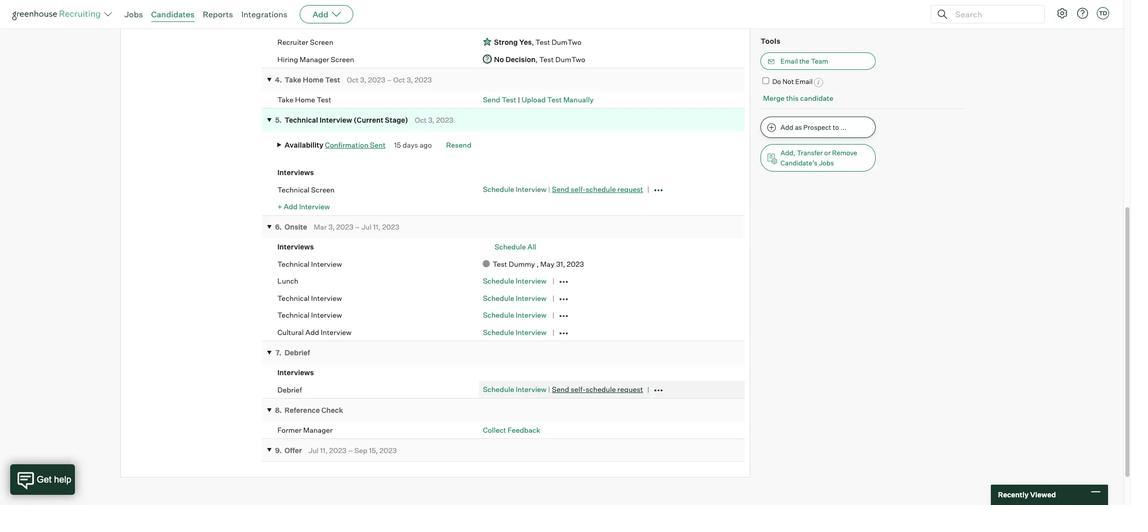 Task type: vqa. For each thing, say whether or not it's contained in the screenshot.


Task type: locate. For each thing, give the bounding box(es) containing it.
2 vertical spatial |
[[548, 386, 550, 394]]

reports link
[[203, 9, 233, 19]]

0 vertical spatial +
[[942, 1, 947, 10]]

0 horizontal spatial jul
[[309, 446, 319, 455]]

2 schedule from the top
[[586, 386, 616, 394]]

technical down take home test
[[285, 116, 318, 124]]

1 vertical spatial send
[[552, 185, 569, 194]]

+ up 6.
[[277, 203, 282, 211]]

1 schedule from the top
[[586, 185, 616, 194]]

4.
[[275, 75, 282, 84]]

test right yes
[[536, 37, 550, 46]]

– up stage)
[[387, 75, 392, 84]]

2 horizontal spatial oct
[[415, 116, 427, 124]]

2 vertical spatial ,
[[537, 260, 539, 269]]

test down strong yes , test dumtwo
[[539, 55, 554, 63]]

add button
[[300, 5, 353, 23]]

manager for hiring
[[300, 55, 329, 63]]

7.
[[276, 349, 281, 357]]

add, transfer or remove candidate's jobs button
[[761, 144, 876, 172]]

| for technical screen
[[548, 185, 550, 194]]

email right not
[[796, 77, 813, 86]]

candidate
[[800, 94, 834, 102]]

1 horizontal spatial 11,
[[373, 223, 381, 232]]

1 vertical spatial request
[[618, 386, 643, 394]]

1 vertical spatial schedule interview | send self-schedule request
[[483, 386, 643, 394]]

4 schedule interview from the top
[[483, 328, 547, 337]]

1 vertical spatial ,
[[536, 55, 538, 63]]

0 vertical spatial debrief
[[285, 349, 310, 357]]

manually
[[563, 95, 594, 104]]

1 request from the top
[[618, 185, 643, 194]]

ago
[[420, 141, 432, 149]]

1 horizontal spatial jobs
[[819, 159, 834, 167]]

1 vertical spatial technical interview
[[277, 294, 342, 303]]

0 vertical spatial send self-schedule request link
[[552, 185, 643, 194]]

0 vertical spatial jul
[[362, 223, 372, 232]]

add down 3. preliminary screen
[[313, 9, 328, 19]]

2 schedule interview | send self-schedule request from the top
[[483, 386, 643, 394]]

0 vertical spatial jobs
[[124, 9, 143, 19]]

3, up stage)
[[407, 75, 413, 84]]

5. technical interview (current stage)
[[275, 116, 408, 124]]

2023
[[368, 75, 385, 84], [415, 75, 432, 84], [436, 116, 454, 124], [336, 223, 354, 232], [382, 223, 400, 232], [567, 260, 584, 269], [329, 446, 347, 455], [380, 446, 397, 455]]

1 send self-schedule request link from the top
[[552, 185, 643, 194]]

not
[[783, 77, 794, 86]]

schedule for technical screen
[[586, 185, 616, 194]]

debrief up 8.
[[277, 386, 302, 394]]

2 vertical spatial send
[[552, 386, 569, 394]]

1 horizontal spatial jul
[[362, 223, 372, 232]]

send for technical screen
[[552, 185, 569, 194]]

test
[[536, 37, 550, 46], [539, 55, 554, 63], [325, 75, 340, 84], [317, 95, 331, 104], [502, 95, 517, 104], [547, 95, 562, 104], [493, 260, 507, 269]]

request for debrief
[[618, 386, 643, 394]]

0 vertical spatial |
[[518, 95, 520, 104]]

no decision image
[[483, 54, 492, 64]]

technical interview up lunch
[[277, 260, 342, 269]]

collect
[[483, 426, 506, 435]]

1 schedule interview | send self-schedule request from the top
[[483, 185, 643, 194]]

1 vertical spatial manager
[[303, 426, 333, 435]]

– left "sep"
[[348, 446, 353, 455]]

2 send self-schedule request link from the top
[[552, 386, 643, 394]]

1 vertical spatial –
[[355, 223, 360, 232]]

add left as
[[781, 123, 794, 132]]

0 vertical spatial dumtwo
[[552, 37, 582, 46]]

, down strong yes , test dumtwo
[[536, 55, 538, 63]]

1 vertical spatial +
[[277, 203, 282, 211]]

technical up lunch
[[277, 260, 310, 269]]

jul
[[362, 223, 372, 232], [309, 446, 319, 455]]

0 vertical spatial technical interview
[[277, 260, 342, 269]]

, up no decision , test dumtwo on the top of the page
[[532, 37, 534, 46]]

3 schedule interview from the top
[[483, 311, 547, 320]]

1 vertical spatial |
[[548, 185, 550, 194]]

resend button
[[446, 141, 472, 149]]

7. debrief
[[276, 349, 310, 357]]

take
[[285, 75, 301, 84], [277, 95, 294, 104]]

send self-schedule request link for debrief
[[552, 386, 643, 394]]

2 schedule interview from the top
[[483, 294, 547, 303]]

email left the
[[781, 57, 798, 65]]

1 horizontal spatial +
[[942, 1, 947, 10]]

jul right mar
[[362, 223, 372, 232]]

0 vertical spatial self-
[[571, 185, 586, 194]]

0 vertical spatial manager
[[300, 55, 329, 63]]

interviews
[[277, 20, 314, 29], [277, 168, 314, 177], [277, 243, 314, 252], [277, 369, 314, 377]]

2 vertical spatial technical interview
[[277, 311, 342, 320]]

+ add interview
[[277, 203, 330, 211]]

1 vertical spatial jul
[[309, 446, 319, 455]]

manager down recruiter screen
[[300, 55, 329, 63]]

1 self- from the top
[[571, 185, 586, 194]]

add as prospect to ... button
[[761, 117, 876, 138]]

manager for former
[[303, 426, 333, 435]]

1 vertical spatial take
[[277, 95, 294, 104]]

oct
[[347, 75, 359, 84], [393, 75, 405, 84], [415, 116, 427, 124]]

1 vertical spatial 11,
[[320, 446, 328, 455]]

0 vertical spatial ,
[[532, 37, 534, 46]]

1 vertical spatial dumtwo
[[556, 55, 586, 63]]

6.
[[275, 223, 282, 232]]

technical down lunch
[[277, 294, 310, 303]]

send self-schedule request link for technical screen
[[552, 185, 643, 194]]

oct up stage)
[[393, 75, 405, 84]]

2 self- from the top
[[571, 386, 586, 394]]

0 vertical spatial 11,
[[373, 223, 381, 232]]

send self-schedule request link
[[552, 185, 643, 194], [552, 386, 643, 394]]

this
[[786, 94, 799, 102]]

+ left edit
[[942, 1, 947, 10]]

1 vertical spatial schedule
[[586, 386, 616, 394]]

2 request from the top
[[618, 386, 643, 394]]

screen
[[327, 0, 351, 9], [310, 37, 333, 46], [331, 55, 354, 63], [311, 185, 335, 194]]

collect feedback
[[483, 426, 540, 435]]

15 days ago
[[394, 141, 432, 149]]

mar
[[314, 223, 327, 232]]

debrief
[[285, 349, 310, 357], [277, 386, 302, 394]]

resend
[[446, 141, 472, 149]]

1 vertical spatial send self-schedule request link
[[552, 386, 643, 394]]

0 horizontal spatial +
[[277, 203, 282, 211]]

0 vertical spatial take
[[285, 75, 301, 84]]

take right 4.
[[285, 75, 301, 84]]

jul right offer
[[309, 446, 319, 455]]

1 technical interview from the top
[[277, 260, 342, 269]]

lunch
[[277, 277, 299, 286]]

schedule interview for fourth schedule interview link from the top of the page
[[483, 311, 547, 320]]

, left "may"
[[537, 260, 539, 269]]

remove
[[832, 149, 858, 157]]

td button
[[1095, 5, 1112, 21]]

schedule interview for 2nd schedule interview link from the bottom
[[483, 328, 547, 337]]

jobs down or
[[819, 159, 834, 167]]

interviews up technical screen
[[277, 168, 314, 177]]

no
[[494, 55, 504, 63]]

interviews down 7. debrief on the bottom of page
[[277, 369, 314, 377]]

jobs left candidates
[[124, 9, 143, 19]]

2 horizontal spatial –
[[387, 75, 392, 84]]

technical interview up the cultural add interview
[[277, 311, 342, 320]]

former manager
[[277, 426, 333, 435]]

greenhouse recruiting image
[[12, 8, 104, 20]]

|
[[518, 95, 520, 104], [548, 185, 550, 194], [548, 386, 550, 394]]

| for debrief
[[548, 386, 550, 394]]

schedule interview | send self-schedule request for debrief
[[483, 386, 643, 394]]

– right mar
[[355, 223, 360, 232]]

screen up + add interview
[[311, 185, 335, 194]]

9.
[[275, 446, 282, 455]]

interviews up recruiter
[[277, 20, 314, 29]]

home
[[303, 75, 324, 84], [295, 95, 315, 104]]

dumtwo up no decision , test dumtwo on the top of the page
[[552, 37, 582, 46]]

add up onsite
[[284, 203, 298, 211]]

check
[[321, 406, 343, 415]]

1 vertical spatial self-
[[571, 386, 586, 394]]

edit
[[948, 1, 962, 10]]

request
[[618, 185, 643, 194], [618, 386, 643, 394]]

add
[[313, 9, 328, 19], [781, 123, 794, 132], [284, 203, 298, 211], [305, 328, 319, 337]]

may
[[541, 260, 555, 269]]

candidates link
[[151, 9, 195, 19]]

1 horizontal spatial –
[[355, 223, 360, 232]]

0 vertical spatial schedule interview | send self-schedule request
[[483, 185, 643, 194]]

5 schedule interview link from the top
[[483, 328, 547, 337]]

interviews down onsite
[[277, 243, 314, 252]]

sep
[[355, 446, 368, 455]]

1 vertical spatial jobs
[[819, 159, 834, 167]]

upload
[[522, 95, 546, 104]]

0 horizontal spatial jobs
[[124, 9, 143, 19]]

2 vertical spatial –
[[348, 446, 353, 455]]

3,
[[360, 75, 367, 84], [407, 75, 413, 84], [428, 116, 435, 124], [328, 223, 335, 232]]

8.
[[275, 406, 282, 415]]

oct right stage)
[[415, 116, 427, 124]]

confirmation sent button
[[325, 141, 386, 149]]

technical interview down lunch
[[277, 294, 342, 303]]

debrief right 7. at the left
[[285, 349, 310, 357]]

interview
[[320, 116, 352, 124], [516, 185, 547, 194], [299, 203, 330, 211], [311, 260, 342, 269], [516, 277, 547, 286], [311, 294, 342, 303], [516, 294, 547, 303], [311, 311, 342, 320], [516, 311, 547, 320], [321, 328, 352, 337], [516, 328, 547, 337], [516, 386, 547, 394]]

0 vertical spatial request
[[618, 185, 643, 194]]

–
[[387, 75, 392, 84], [355, 223, 360, 232], [348, 446, 353, 455]]

td
[[1099, 10, 1108, 17]]

schedule for debrief
[[586, 386, 616, 394]]

or
[[824, 149, 831, 157]]

hiring
[[277, 55, 298, 63]]

schedule interview | send self-schedule request
[[483, 185, 643, 194], [483, 386, 643, 394]]

email the team button
[[761, 52, 876, 70]]

, for no decision
[[536, 55, 538, 63]]

take down 4.
[[277, 95, 294, 104]]

0 vertical spatial schedule
[[586, 185, 616, 194]]

Do Not Email checkbox
[[763, 77, 770, 84]]

to
[[833, 123, 839, 132]]

schedule all
[[495, 243, 536, 252]]

manager
[[300, 55, 329, 63], [303, 426, 333, 435]]

schedule
[[483, 185, 514, 194], [495, 243, 526, 252], [483, 277, 514, 286], [483, 294, 514, 303], [483, 311, 514, 320], [483, 328, 514, 337], [483, 386, 514, 394]]

technical screen
[[277, 185, 335, 194]]

dumtwo down strong yes , test dumtwo
[[556, 55, 586, 63]]

3, right mar
[[328, 223, 335, 232]]

1 vertical spatial home
[[295, 95, 315, 104]]

oct up 5. technical interview (current stage)
[[347, 75, 359, 84]]

1 schedule interview from the top
[[483, 277, 547, 286]]

,
[[532, 37, 534, 46], [536, 55, 538, 63], [537, 260, 539, 269]]

schedule interview for 3rd schedule interview link from the top of the page
[[483, 294, 547, 303]]

technical interview
[[277, 260, 342, 269], [277, 294, 342, 303], [277, 311, 342, 320]]

0 vertical spatial email
[[781, 57, 798, 65]]

jobs
[[124, 9, 143, 19], [819, 159, 834, 167]]

self-
[[571, 185, 586, 194], [571, 386, 586, 394]]

15
[[394, 141, 401, 149]]

0 horizontal spatial 11,
[[320, 446, 328, 455]]

manager down 8. reference check
[[303, 426, 333, 435]]

email inside button
[[781, 57, 798, 65]]

0 horizontal spatial –
[[348, 446, 353, 455]]

test down hiring manager screen
[[325, 75, 340, 84]]

+ edit
[[942, 1, 962, 10]]



Task type: describe. For each thing, give the bounding box(es) containing it.
self- for debrief
[[571, 386, 586, 394]]

3 schedule interview link from the top
[[483, 294, 547, 303]]

test up 5. technical interview (current stage)
[[317, 95, 331, 104]]

test left upload
[[502, 95, 517, 104]]

2 schedule interview link from the top
[[483, 277, 547, 286]]

tools
[[761, 37, 781, 46]]

6. onsite mar 3, 2023 – jul 11, 2023
[[275, 223, 400, 232]]

strong yes , test dumtwo
[[494, 37, 582, 46]]

candidates
[[151, 9, 195, 19]]

do
[[773, 77, 781, 86]]

6 schedule interview link from the top
[[483, 386, 547, 394]]

the
[[800, 57, 810, 65]]

0 vertical spatial send
[[483, 95, 500, 104]]

request for technical screen
[[618, 185, 643, 194]]

31,
[[556, 260, 565, 269]]

all
[[528, 243, 536, 252]]

schedule interview for 2nd schedule interview link from the top
[[483, 277, 547, 286]]

1 schedule interview link from the top
[[483, 185, 547, 194]]

team
[[811, 57, 828, 65]]

sent
[[370, 141, 386, 149]]

integrations
[[241, 9, 288, 19]]

+ for + edit
[[942, 1, 947, 10]]

test dummy                , may 31, 2023
[[493, 260, 594, 269]]

reference
[[285, 406, 320, 415]]

days
[[403, 141, 418, 149]]

stage)
[[385, 116, 408, 124]]

recently
[[998, 491, 1029, 500]]

1 vertical spatial email
[[796, 77, 813, 86]]

feedback
[[508, 426, 540, 435]]

add, transfer or remove candidate's jobs
[[781, 149, 858, 167]]

9. offer jul 11, 2023 – sep 15, 2023
[[275, 446, 397, 455]]

offer
[[285, 446, 302, 455]]

jobs inside add, transfer or remove candidate's jobs
[[819, 159, 834, 167]]

test right upload
[[547, 95, 562, 104]]

, for strong yes
[[532, 37, 534, 46]]

no decision , test dumtwo
[[494, 55, 586, 63]]

1 vertical spatial debrief
[[277, 386, 302, 394]]

3.
[[275, 0, 282, 9]]

self- for technical screen
[[571, 185, 586, 194]]

integrations link
[[241, 9, 288, 19]]

4 interviews from the top
[[277, 369, 314, 377]]

schedule interview | send self-schedule request for technical screen
[[483, 185, 643, 194]]

merge this candidate
[[763, 94, 834, 102]]

former
[[277, 426, 302, 435]]

reports
[[203, 9, 233, 19]]

collect feedback link
[[483, 426, 540, 435]]

Search text field
[[953, 7, 1036, 22]]

5.
[[275, 116, 282, 124]]

viewed
[[1030, 491, 1056, 500]]

hiring manager screen
[[277, 55, 354, 63]]

3, up (current
[[360, 75, 367, 84]]

send test | upload test manually
[[483, 95, 594, 104]]

1 interviews from the top
[[277, 20, 314, 29]]

candidate's
[[781, 159, 818, 167]]

2 technical interview from the top
[[277, 294, 342, 303]]

screen up hiring manager screen
[[310, 37, 333, 46]]

confirmation
[[325, 141, 369, 149]]

...
[[841, 123, 847, 132]]

upload test manually link
[[522, 95, 594, 104]]

3 interviews from the top
[[277, 243, 314, 252]]

add inside "button"
[[781, 123, 794, 132]]

td button
[[1097, 7, 1109, 19]]

cultural
[[277, 328, 304, 337]]

0 vertical spatial home
[[303, 75, 324, 84]]

yes
[[519, 37, 532, 46]]

strong yes image
[[483, 37, 492, 47]]

oct 3, 2023
[[415, 116, 454, 124]]

3. preliminary screen
[[275, 0, 352, 9]]

email the team
[[781, 57, 828, 65]]

cultural add interview
[[277, 328, 352, 337]]

test left dummy
[[493, 260, 507, 269]]

dummy
[[509, 260, 535, 269]]

recently viewed
[[998, 491, 1056, 500]]

+ for + add interview
[[277, 203, 282, 211]]

schedule all link
[[495, 243, 536, 252]]

configure image
[[1056, 7, 1069, 19]]

+ edit link
[[939, 0, 964, 13]]

technical up 'cultural'
[[277, 311, 310, 320]]

merge
[[763, 94, 785, 102]]

– for – jul 11, 2023
[[355, 223, 360, 232]]

prospect
[[804, 123, 832, 132]]

jobs link
[[124, 9, 143, 19]]

add right 'cultural'
[[305, 328, 319, 337]]

strong
[[494, 37, 518, 46]]

4 schedule interview link from the top
[[483, 311, 547, 320]]

availability
[[285, 141, 324, 149]]

dumtwo for strong yes , test dumtwo
[[552, 37, 582, 46]]

preliminary
[[285, 0, 325, 9]]

recruiter
[[277, 37, 308, 46]]

1 horizontal spatial oct
[[393, 75, 405, 84]]

3, up ago
[[428, 116, 435, 124]]

send for debrief
[[552, 386, 569, 394]]

onsite
[[285, 223, 307, 232]]

technical up + add interview link at the left of page
[[277, 185, 310, 194]]

do not email
[[773, 77, 813, 86]]

+ add interview link
[[277, 203, 330, 211]]

4. take home test oct 3, 2023 – oct 3, 2023
[[275, 75, 432, 84]]

take home test
[[277, 95, 331, 104]]

add inside popup button
[[313, 9, 328, 19]]

merge this candidate link
[[763, 94, 834, 102]]

send test link
[[483, 95, 517, 104]]

add,
[[781, 149, 796, 157]]

0 horizontal spatial oct
[[347, 75, 359, 84]]

(current
[[354, 116, 384, 124]]

dumtwo for no decision , test dumtwo
[[556, 55, 586, 63]]

3 technical interview from the top
[[277, 311, 342, 320]]

0 vertical spatial –
[[387, 75, 392, 84]]

as
[[795, 123, 802, 132]]

add as prospect to ...
[[781, 123, 847, 132]]

8. reference check
[[275, 406, 343, 415]]

screen up 4. take home test oct 3, 2023 – oct 3, 2023
[[331, 55, 354, 63]]

decision
[[506, 55, 536, 63]]

15,
[[369, 446, 378, 455]]

– for – sep 15, 2023
[[348, 446, 353, 455]]

transfer
[[797, 149, 823, 157]]

recruiter screen
[[277, 37, 333, 46]]

screen right preliminary
[[327, 0, 351, 9]]

2 interviews from the top
[[277, 168, 314, 177]]



